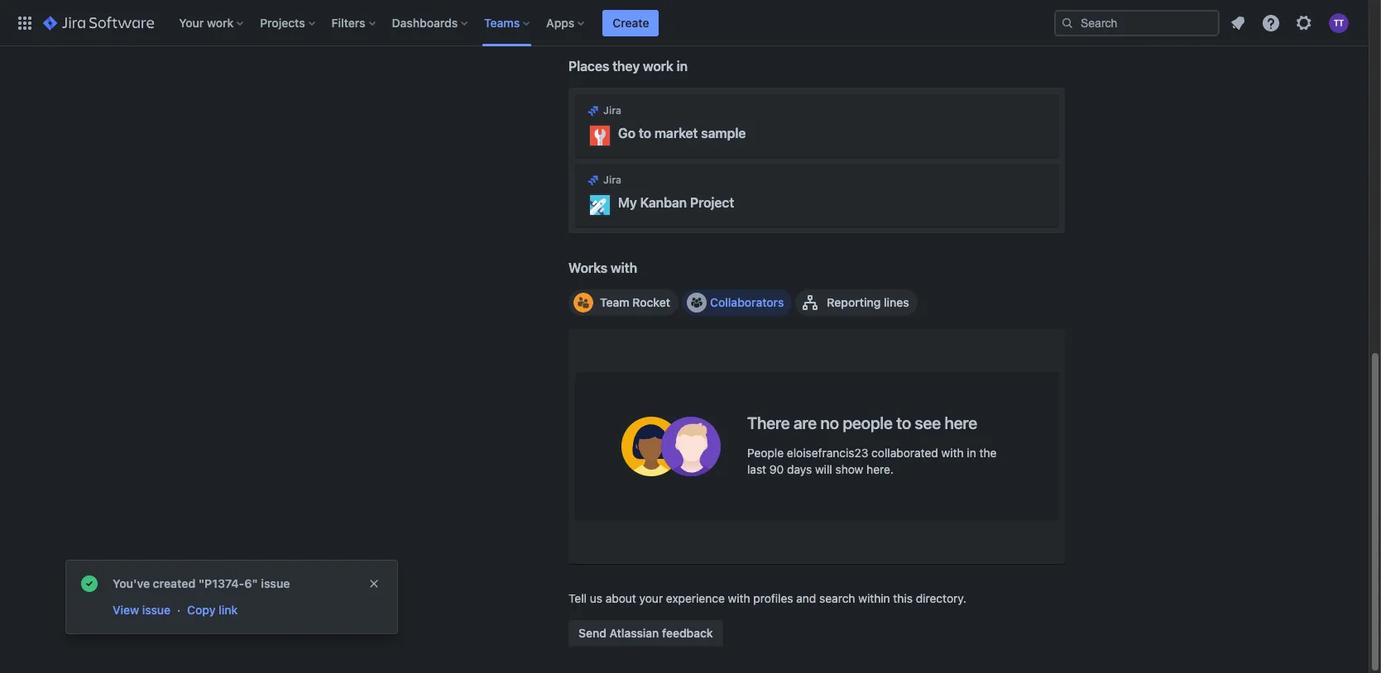 Task type: vqa. For each thing, say whether or not it's contained in the screenshot.
the search image
yes



Task type: locate. For each thing, give the bounding box(es) containing it.
team
[[600, 296, 630, 310]]

issue right view
[[142, 603, 171, 618]]

with left profiles at the right of page
[[728, 592, 750, 606]]

and
[[797, 592, 817, 606]]

dashboards
[[392, 15, 458, 29]]

go to market sample link
[[618, 125, 746, 142]]

eloisefrancis23
[[787, 446, 869, 460]]

copy link
[[187, 603, 238, 618]]

2 vertical spatial with
[[728, 592, 750, 606]]

jira right jira icon
[[603, 174, 622, 186]]

created
[[153, 577, 196, 591]]

1 vertical spatial issue
[[142, 603, 171, 618]]

work right your
[[207, 15, 234, 29]]

you've
[[113, 577, 150, 591]]

0 horizontal spatial to
[[639, 126, 651, 141]]

with up "team rocket" button
[[611, 261, 637, 276]]

banner
[[0, 0, 1369, 46]]

will
[[815, 463, 833, 477]]

in
[[677, 59, 688, 74], [967, 446, 977, 460]]

teams
[[484, 15, 520, 29]]

primary element
[[10, 0, 1055, 46]]

1 vertical spatial in
[[967, 446, 977, 460]]

0 vertical spatial to
[[639, 126, 651, 141]]

1 horizontal spatial issue
[[261, 577, 290, 591]]

tell us about your experience with profiles and search within this directory.
[[569, 592, 967, 606]]

my
[[618, 195, 637, 210]]

projects
[[260, 15, 305, 29]]

project
[[690, 195, 734, 210]]

no
[[821, 414, 839, 433]]

in left 'the'
[[967, 446, 977, 460]]

see
[[915, 414, 941, 433]]

profiles
[[754, 592, 793, 606]]

jira image
[[587, 174, 600, 187]]

0 horizontal spatial work
[[207, 15, 234, 29]]

0 vertical spatial issue
[[261, 577, 290, 591]]

atlassian
[[610, 627, 659, 641]]

issue
[[261, 577, 290, 591], [142, 603, 171, 618]]

settings image
[[1295, 13, 1314, 33]]

works
[[569, 261, 608, 276]]

send atlassian feedback
[[579, 627, 713, 641]]

days
[[787, 463, 812, 477]]

1 horizontal spatial in
[[967, 446, 977, 460]]

alert
[[66, 561, 397, 634]]

team rocket button
[[569, 290, 679, 316]]

1 horizontal spatial with
[[728, 592, 750, 606]]

to
[[639, 126, 651, 141], [897, 414, 911, 433]]

issue right the 6" at bottom
[[261, 577, 290, 591]]

work
[[207, 15, 234, 29], [643, 59, 674, 74]]

with down here
[[942, 446, 964, 460]]

1 vertical spatial with
[[942, 446, 964, 460]]

link
[[219, 603, 238, 618]]

jira software image
[[43, 13, 154, 33], [43, 13, 154, 33]]

go
[[618, 126, 636, 141]]

collaborators
[[710, 296, 784, 310]]

collaborated
[[872, 446, 939, 460]]

us
[[590, 592, 603, 606]]

jira
[[603, 104, 622, 117], [603, 174, 622, 186]]

jira up go
[[603, 104, 622, 117]]

last
[[747, 463, 767, 477]]

2 horizontal spatial with
[[942, 446, 964, 460]]

with
[[611, 261, 637, 276], [942, 446, 964, 460], [728, 592, 750, 606]]

copy
[[187, 603, 216, 618]]

2 jira from the top
[[603, 174, 622, 186]]

0 horizontal spatial in
[[677, 59, 688, 74]]

to left see
[[897, 414, 911, 433]]

view
[[113, 603, 139, 618]]

kanban
[[640, 195, 687, 210]]

places they work in
[[569, 59, 688, 74]]

help image
[[1262, 13, 1281, 33]]

1 horizontal spatial to
[[897, 414, 911, 433]]

send
[[579, 627, 607, 641]]

there
[[747, 414, 790, 433]]

1 jira from the top
[[603, 104, 622, 117]]

rocket
[[633, 296, 670, 310]]

0 horizontal spatial with
[[611, 261, 637, 276]]

0 vertical spatial jira
[[603, 104, 622, 117]]

Search field
[[1055, 10, 1220, 36]]

1 vertical spatial jira
[[603, 174, 622, 186]]

works with
[[569, 261, 637, 276]]

1 horizontal spatial work
[[643, 59, 674, 74]]

work right they
[[643, 59, 674, 74]]

jira image
[[587, 104, 600, 118], [587, 104, 600, 118], [587, 174, 600, 187]]

places
[[569, 59, 609, 74]]

to inside go to market sample link
[[639, 126, 651, 141]]

in right they
[[677, 59, 688, 74]]

they
[[613, 59, 640, 74]]

to right go
[[639, 126, 651, 141]]

1 vertical spatial to
[[897, 414, 911, 433]]

0 vertical spatial work
[[207, 15, 234, 29]]

the
[[980, 446, 997, 460]]

team rocket
[[600, 296, 670, 310]]



Task type: describe. For each thing, give the bounding box(es) containing it.
banner containing your work
[[0, 0, 1369, 46]]

projects button
[[255, 10, 322, 36]]

there are no people to see here
[[747, 414, 978, 433]]

people
[[747, 446, 784, 460]]

filters button
[[327, 10, 382, 36]]

are
[[794, 414, 817, 433]]

my kanban project
[[618, 195, 734, 210]]

90
[[770, 463, 784, 477]]

experience
[[666, 592, 725, 606]]

filters
[[332, 15, 366, 29]]

my kanban project link
[[618, 195, 734, 211]]

notifications image
[[1228, 13, 1248, 33]]

here.
[[867, 463, 894, 477]]

reporting lines button
[[796, 290, 918, 316]]

feedback
[[662, 627, 713, 641]]

your
[[179, 15, 204, 29]]

jira image for go to market sample
[[587, 104, 600, 118]]

here
[[945, 414, 978, 433]]

directory.
[[916, 592, 967, 606]]

your work
[[179, 15, 234, 29]]

dismiss image
[[368, 578, 381, 591]]

view issue
[[113, 603, 171, 618]]

dashboards button
[[387, 10, 474, 36]]

apps
[[546, 15, 575, 29]]

jira image for my kanban project
[[587, 174, 600, 187]]

0 vertical spatial in
[[677, 59, 688, 74]]

market
[[655, 126, 698, 141]]

people
[[843, 414, 893, 433]]

create
[[613, 15, 649, 29]]

1 vertical spatial work
[[643, 59, 674, 74]]

jira for go to market sample
[[603, 104, 622, 117]]

collaborators button
[[682, 290, 792, 316]]

collaboratorsicon image
[[690, 296, 704, 310]]

your work button
[[174, 10, 250, 36]]

view issue link
[[111, 601, 172, 621]]

sample
[[701, 126, 746, 141]]

alert containing you've created "p1374-6" issue
[[66, 561, 397, 634]]

reporting lines
[[827, 296, 910, 310]]

your profile and settings image
[[1329, 13, 1349, 33]]

6"
[[244, 577, 258, 591]]

"p1374-
[[199, 577, 244, 591]]

your
[[640, 592, 663, 606]]

jira for my kanban project
[[603, 174, 622, 186]]

tell
[[569, 592, 587, 606]]

about
[[606, 592, 636, 606]]

this
[[894, 592, 913, 606]]

in inside people eloisefrancis23 collaborated with in the last 90 days will show here.
[[967, 446, 977, 460]]

apps button
[[542, 10, 591, 36]]

0 horizontal spatial issue
[[142, 603, 171, 618]]

you've created "p1374-6" issue
[[113, 577, 290, 591]]

go to market sample
[[618, 126, 746, 141]]

teams button
[[479, 10, 537, 36]]

within
[[859, 592, 890, 606]]

create button
[[603, 10, 659, 36]]

appswitcher icon image
[[15, 13, 35, 33]]

success image
[[79, 574, 99, 594]]

reporting
[[827, 296, 881, 310]]

search
[[820, 592, 856, 606]]

copy link button
[[186, 601, 239, 621]]

people eloisefrancis23 collaborated with in the last 90 days will show here.
[[747, 446, 997, 477]]

show
[[836, 463, 864, 477]]

send atlassian feedback button
[[569, 621, 723, 647]]

work inside dropdown button
[[207, 15, 234, 29]]

lines
[[884, 296, 910, 310]]

search image
[[1061, 16, 1074, 29]]

with inside people eloisefrancis23 collaborated with in the last 90 days will show here.
[[942, 446, 964, 460]]

0 vertical spatial with
[[611, 261, 637, 276]]



